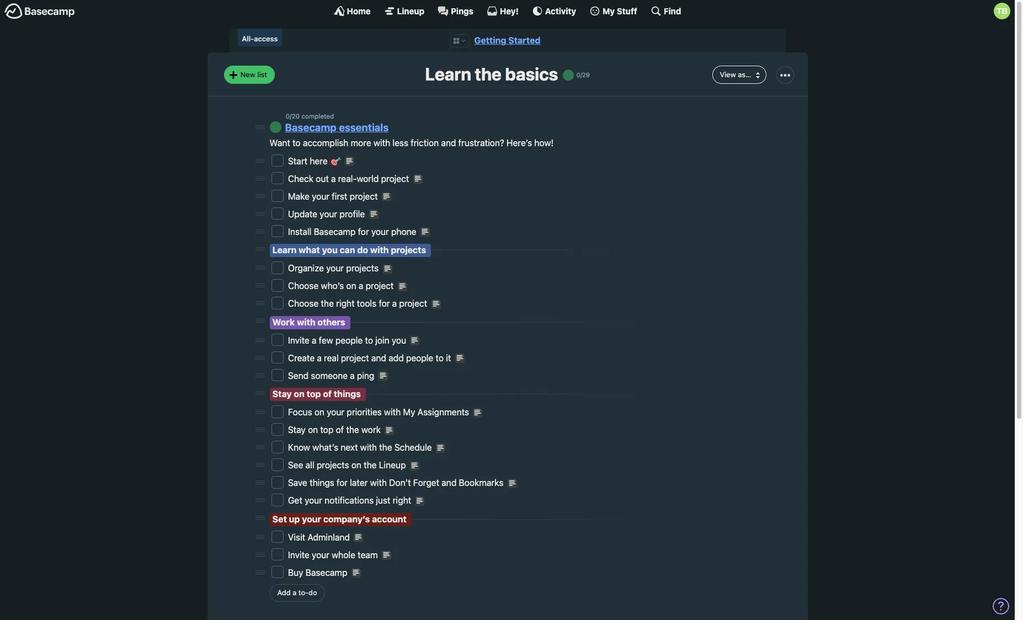 Task type: describe. For each thing, give the bounding box(es) containing it.
stay on top of things
[[273, 389, 361, 399]]

want to accomplish more with less friction and frustration? here's how! link
[[270, 138, 554, 148]]

view as… button
[[713, 66, 767, 84]]

up
[[289, 514, 300, 524]]

1 horizontal spatial you
[[392, 336, 406, 346]]

first
[[332, 191, 348, 201]]

later
[[350, 478, 368, 488]]

find
[[664, 6, 682, 16]]

0 vertical spatial people
[[336, 336, 363, 346]]

know what's next with the schedule
[[288, 443, 434, 453]]

a right 'out' at the top left
[[331, 174, 336, 184]]

project down world in the top left of the page
[[350, 191, 378, 201]]

set
[[273, 514, 287, 524]]

forget
[[413, 478, 440, 488]]

create a real project and add people to it
[[288, 353, 454, 363]]

ping
[[357, 371, 375, 381]]

on for stay on top of the work
[[308, 425, 318, 435]]

focus on your priorities with my assignments
[[288, 408, 472, 418]]

real
[[324, 353, 339, 363]]

more
[[351, 138, 371, 148]]

top for things
[[307, 389, 321, 399]]

organize your projects link
[[288, 264, 381, 273]]

pings
[[451, 6, 474, 16]]

make your first project link
[[288, 191, 380, 201]]

and for forget
[[442, 478, 457, 488]]

on right who's on the top left
[[346, 281, 357, 291]]

1 vertical spatial things
[[310, 478, 335, 488]]

learn for learn the basics
[[425, 64, 471, 85]]

0/20 completed link
[[286, 113, 334, 120]]

0 horizontal spatial you
[[322, 245, 338, 255]]

want
[[270, 138, 290, 148]]

here's
[[507, 138, 532, 148]]

projects for see all projects on the lineup
[[317, 461, 349, 471]]

tools
[[357, 299, 377, 309]]

how!
[[535, 138, 554, 148]]

main element
[[0, 0, 1015, 22]]

started
[[509, 35, 541, 45]]

it
[[446, 353, 451, 363]]

hey!
[[500, 6, 519, 16]]

0/20
[[286, 113, 300, 120]]

buy basecamp link
[[288, 568, 350, 578]]

1 horizontal spatial right
[[393, 496, 411, 506]]

🎯
[[330, 156, 341, 166]]

join
[[376, 336, 390, 346]]

accomplish
[[303, 138, 349, 148]]

your right get
[[305, 496, 323, 506]]

add a to-do
[[277, 589, 317, 598]]

choose the right tools for a project link
[[288, 299, 430, 309]]

0 vertical spatial to
[[293, 138, 301, 148]]

stay for stay on top of the work
[[288, 425, 306, 435]]

with right work on the bottom left of the page
[[297, 317, 316, 327]]

world
[[357, 174, 379, 184]]

breadcrumb element
[[229, 29, 786, 53]]

see all projects on the lineup
[[288, 461, 408, 471]]

make
[[288, 191, 310, 201]]

project right "tools"
[[399, 299, 428, 309]]

out
[[316, 174, 329, 184]]

add
[[389, 353, 404, 363]]

whole
[[332, 550, 356, 560]]

what
[[299, 245, 320, 255]]

make your first project
[[288, 191, 380, 201]]

start here 🎯 link
[[288, 156, 344, 166]]

start here 🎯
[[288, 156, 344, 166]]

your up who's on the top left
[[326, 264, 344, 273]]

all-access element
[[238, 29, 282, 47]]

pings button
[[438, 6, 474, 17]]

my inside popup button
[[603, 6, 615, 16]]

my stuff button
[[590, 6, 638, 17]]

your left phone
[[372, 227, 389, 237]]

with down the install basecamp for your phone link
[[370, 245, 389, 255]]

profile
[[340, 209, 365, 219]]

essentials
[[339, 122, 389, 134]]

2 horizontal spatial to
[[436, 353, 444, 363]]

a left ping
[[350, 371, 355, 381]]

get
[[288, 496, 303, 506]]

new list
[[241, 70, 267, 79]]

update
[[288, 209, 318, 219]]

view
[[720, 70, 736, 79]]

get your notifications just right link
[[288, 496, 414, 506]]

basecamp essentials link
[[285, 122, 389, 134]]

just
[[376, 496, 391, 506]]

lineup inside main element
[[397, 6, 425, 16]]

friction
[[411, 138, 439, 148]]

choose for choose who's on a project
[[288, 281, 319, 291]]

update your profile
[[288, 209, 367, 219]]

work
[[273, 317, 295, 327]]

0 vertical spatial things
[[334, 389, 361, 399]]

know what's next with the schedule link
[[288, 443, 434, 453]]

don't
[[389, 478, 411, 488]]

projects for organize your projects
[[346, 264, 379, 273]]

check
[[288, 174, 314, 184]]

phone
[[391, 227, 417, 237]]

the down who's on the top left
[[321, 299, 334, 309]]

project right world in the top left of the page
[[381, 174, 409, 184]]

real-
[[338, 174, 357, 184]]

all
[[306, 461, 315, 471]]

bookmarks
[[459, 478, 504, 488]]

on for focus on your priorities with my assignments
[[315, 408, 325, 418]]

visit
[[288, 533, 305, 543]]

schedule
[[395, 443, 432, 453]]

choose who's on a project
[[288, 281, 396, 291]]

choose who's on a project link
[[288, 281, 396, 291]]

what's
[[313, 443, 339, 453]]

a left few
[[312, 336, 317, 346]]

new
[[241, 70, 255, 79]]

stuff
[[617, 6, 638, 16]]

1 vertical spatial to
[[365, 336, 373, 346]]

completed
[[302, 113, 334, 120]]

adminland
[[308, 533, 350, 543]]



Task type: locate. For each thing, give the bounding box(es) containing it.
create a real project and add people to it link
[[288, 353, 454, 363]]

1 horizontal spatial to
[[365, 336, 373, 346]]

project up "tools"
[[366, 281, 394, 291]]

1 vertical spatial of
[[336, 425, 344, 435]]

getting started link
[[475, 35, 541, 45]]

0 vertical spatial my
[[603, 6, 615, 16]]

choose the right tools for a project
[[288, 299, 430, 309]]

the up next
[[346, 425, 359, 435]]

with left less
[[374, 138, 391, 148]]

get your notifications just right
[[288, 496, 414, 506]]

home link
[[334, 6, 371, 17]]

2 choose from the top
[[288, 299, 319, 309]]

the for see all projects on the lineup
[[364, 461, 377, 471]]

0 vertical spatial you
[[322, 245, 338, 255]]

you right join
[[392, 336, 406, 346]]

few
[[319, 336, 333, 346]]

right
[[336, 299, 355, 309], [393, 496, 411, 506]]

1 horizontal spatial my
[[603, 6, 615, 16]]

right down don't
[[393, 496, 411, 506]]

save
[[288, 478, 307, 488]]

of up next
[[336, 425, 344, 435]]

1 horizontal spatial people
[[406, 353, 434, 363]]

for for stay on top of things
[[337, 478, 348, 488]]

view as…
[[720, 70, 752, 79]]

things down all at the bottom left of page
[[310, 478, 335, 488]]

team
[[358, 550, 378, 560]]

top up focus
[[307, 389, 321, 399]]

on up focus
[[294, 389, 305, 399]]

1 horizontal spatial of
[[336, 425, 344, 435]]

your up stay on top of the work
[[327, 408, 345, 418]]

to left join
[[365, 336, 373, 346]]

check out a real-world project link
[[288, 174, 412, 184]]

invite for invite a few people to join you
[[288, 336, 310, 346]]

your right up
[[302, 514, 321, 524]]

a
[[331, 174, 336, 184], [359, 281, 364, 291], [392, 299, 397, 309], [312, 336, 317, 346], [317, 353, 322, 363], [350, 371, 355, 381], [293, 589, 297, 598]]

install
[[288, 227, 312, 237]]

a left 'to-'
[[293, 589, 297, 598]]

0 horizontal spatial for
[[337, 478, 348, 488]]

1 vertical spatial right
[[393, 496, 411, 506]]

1 vertical spatial stay
[[288, 425, 306, 435]]

do
[[357, 245, 368, 255], [309, 589, 317, 598]]

send
[[288, 371, 309, 381]]

on for stay on top of things
[[294, 389, 305, 399]]

for for basecamp essentials
[[358, 227, 369, 237]]

the down work
[[379, 443, 392, 453]]

basecamp down 0/20 completed
[[285, 122, 337, 134]]

activity link
[[532, 6, 577, 17]]

0 horizontal spatial do
[[309, 589, 317, 598]]

1 invite from the top
[[288, 336, 310, 346]]

with down work
[[360, 443, 377, 453]]

a left real
[[317, 353, 322, 363]]

to left it
[[436, 353, 444, 363]]

2 vertical spatial to
[[436, 353, 444, 363]]

right down the choose who's on a project
[[336, 299, 355, 309]]

on up later
[[352, 461, 362, 471]]

1 vertical spatial top
[[320, 425, 334, 435]]

and left add
[[372, 353, 387, 363]]

0 vertical spatial learn
[[425, 64, 471, 85]]

0 horizontal spatial to
[[293, 138, 301, 148]]

basecamp for install basecamp for your phone
[[314, 227, 356, 237]]

for right "tools"
[[379, 299, 390, 309]]

the for know what's next with the schedule
[[379, 443, 392, 453]]

know
[[288, 443, 310, 453]]

the for stay on top of the work
[[346, 425, 359, 435]]

basecamp
[[285, 122, 337, 134], [314, 227, 356, 237], [306, 568, 348, 578]]

1 vertical spatial projects
[[346, 264, 379, 273]]

frustration?
[[459, 138, 505, 148]]

to-
[[299, 589, 309, 598]]

the down the getting
[[475, 64, 502, 85]]

company's
[[324, 514, 370, 524]]

choose up work with others link
[[288, 299, 319, 309]]

and right "friction"
[[441, 138, 456, 148]]

2 vertical spatial and
[[442, 478, 457, 488]]

top for the
[[320, 425, 334, 435]]

as…
[[738, 70, 752, 79]]

focus
[[288, 408, 312, 418]]

projects down phone
[[391, 245, 426, 255]]

0 vertical spatial projects
[[391, 245, 426, 255]]

invite for invite your whole team
[[288, 550, 310, 560]]

to right want
[[293, 138, 301, 148]]

visit adminland link
[[288, 533, 352, 543]]

1 vertical spatial basecamp
[[314, 227, 356, 237]]

basecamp for buy basecamp
[[306, 568, 348, 578]]

set up your company's account
[[273, 514, 407, 524]]

find button
[[651, 6, 682, 17]]

stay
[[273, 389, 292, 399], [288, 425, 306, 435]]

update your profile link
[[288, 209, 367, 219]]

2 vertical spatial projects
[[317, 461, 349, 471]]

1 vertical spatial do
[[309, 589, 317, 598]]

lineup link
[[384, 6, 425, 17]]

projects down learn what you can do with projects link
[[346, 264, 379, 273]]

create
[[288, 353, 315, 363]]

0 vertical spatial and
[[441, 138, 456, 148]]

learn what you can do with projects
[[273, 245, 426, 255]]

1 vertical spatial lineup
[[379, 461, 406, 471]]

your
[[312, 191, 330, 201], [320, 209, 338, 219], [372, 227, 389, 237], [326, 264, 344, 273], [327, 408, 345, 418], [305, 496, 323, 506], [302, 514, 321, 524], [312, 550, 330, 560]]

you left can
[[322, 245, 338, 255]]

0 horizontal spatial right
[[336, 299, 355, 309]]

1 vertical spatial people
[[406, 353, 434, 363]]

visit adminland
[[288, 533, 352, 543]]

a inside button
[[293, 589, 297, 598]]

0 vertical spatial lineup
[[397, 6, 425, 16]]

send someone a ping link
[[288, 371, 377, 381]]

on down stay on top of things
[[315, 408, 325, 418]]

less
[[393, 138, 409, 148]]

for
[[358, 227, 369, 237], [379, 299, 390, 309], [337, 478, 348, 488]]

of
[[323, 389, 332, 399], [336, 425, 344, 435]]

choose down organize
[[288, 281, 319, 291]]

people right few
[[336, 336, 363, 346]]

0 vertical spatial stay
[[273, 389, 292, 399]]

check out a real-world project
[[288, 174, 412, 184]]

0 vertical spatial of
[[323, 389, 332, 399]]

0 vertical spatial choose
[[288, 281, 319, 291]]

your down 'out' at the top left
[[312, 191, 330, 201]]

switch accounts image
[[4, 3, 75, 20]]

your down 'visit adminland'
[[312, 550, 330, 560]]

install basecamp for your phone
[[288, 227, 419, 237]]

1 vertical spatial for
[[379, 299, 390, 309]]

others
[[318, 317, 345, 327]]

1 vertical spatial learn
[[273, 245, 297, 255]]

install basecamp for your phone link
[[288, 227, 419, 237]]

1 vertical spatial my
[[403, 408, 416, 418]]

save things for later with don't forget and bookmarks link
[[288, 478, 506, 488]]

of for things
[[323, 389, 332, 399]]

choose for choose the right tools for a project
[[288, 299, 319, 309]]

and right forget
[[442, 478, 457, 488]]

0 horizontal spatial people
[[336, 336, 363, 346]]

people
[[336, 336, 363, 346], [406, 353, 434, 363]]

invite up create
[[288, 336, 310, 346]]

hey! button
[[487, 6, 519, 17]]

0 vertical spatial for
[[358, 227, 369, 237]]

a up choose the right tools for a project link
[[359, 281, 364, 291]]

0 vertical spatial right
[[336, 299, 355, 309]]

0 vertical spatial do
[[357, 245, 368, 255]]

with up just
[[370, 478, 387, 488]]

2 vertical spatial basecamp
[[306, 568, 348, 578]]

my left stuff
[[603, 6, 615, 16]]

1 vertical spatial invite
[[288, 550, 310, 560]]

on up what's
[[308, 425, 318, 435]]

project down invite a few people to join you
[[341, 353, 369, 363]]

notifications
[[325, 496, 374, 506]]

things
[[334, 389, 361, 399], [310, 478, 335, 488]]

invite down visit
[[288, 550, 310, 560]]

2 vertical spatial for
[[337, 478, 348, 488]]

basecamp down invite your whole team link
[[306, 568, 348, 578]]

0/20 completed
[[286, 113, 334, 120]]

for left later
[[337, 478, 348, 488]]

and
[[441, 138, 456, 148], [372, 353, 387, 363], [442, 478, 457, 488]]

stay on top of things link
[[273, 389, 361, 399]]

your down make your first project
[[320, 209, 338, 219]]

of down someone
[[323, 389, 332, 399]]

1 horizontal spatial do
[[357, 245, 368, 255]]

stay up know
[[288, 425, 306, 435]]

buy
[[288, 568, 303, 578]]

1 vertical spatial and
[[372, 353, 387, 363]]

1 horizontal spatial for
[[358, 227, 369, 237]]

0 horizontal spatial of
[[323, 389, 332, 399]]

focus on your priorities with my assignments link
[[288, 408, 472, 418]]

priorities
[[347, 408, 382, 418]]

do inside button
[[309, 589, 317, 598]]

to
[[293, 138, 301, 148], [365, 336, 373, 346], [436, 353, 444, 363]]

1 choose from the top
[[288, 281, 319, 291]]

basics
[[505, 64, 558, 85]]

1 vertical spatial you
[[392, 336, 406, 346]]

do down buy basecamp link
[[309, 589, 317, 598]]

lineup up save things for later with don't forget and bookmarks link
[[379, 461, 406, 471]]

choose
[[288, 281, 319, 291], [288, 299, 319, 309]]

stay on top of the work link
[[288, 425, 383, 435]]

0 vertical spatial invite
[[288, 336, 310, 346]]

want to accomplish more with less friction and frustration? here's how!
[[270, 138, 554, 148]]

top up what's
[[320, 425, 334, 435]]

all-access
[[242, 34, 278, 43]]

with right priorities
[[384, 408, 401, 418]]

for down profile
[[358, 227, 369, 237]]

here
[[310, 156, 328, 166]]

of for the
[[336, 425, 344, 435]]

account
[[372, 514, 407, 524]]

add a to-do button
[[270, 585, 325, 603]]

home
[[347, 6, 371, 16]]

and for friction
[[441, 138, 456, 148]]

things down send someone a ping
[[334, 389, 361, 399]]

0 horizontal spatial learn
[[273, 245, 297, 255]]

stay for stay on top of things
[[273, 389, 292, 399]]

do right can
[[357, 245, 368, 255]]

my left assignments
[[403, 408, 416, 418]]

projects down what's
[[317, 461, 349, 471]]

who's
[[321, 281, 344, 291]]

basecamp down update your profile at left top
[[314, 227, 356, 237]]

invite
[[288, 336, 310, 346], [288, 550, 310, 560]]

a right "tools"
[[392, 299, 397, 309]]

assignments
[[418, 408, 469, 418]]

organize
[[288, 264, 324, 273]]

stay on top of the work
[[288, 425, 383, 435]]

invite your whole team
[[288, 550, 380, 560]]

stay down send
[[273, 389, 292, 399]]

0 vertical spatial top
[[307, 389, 321, 399]]

next
[[341, 443, 358, 453]]

people right add
[[406, 353, 434, 363]]

lineup left pings popup button
[[397, 6, 425, 16]]

the down know what's next with the schedule on the bottom left
[[364, 461, 377, 471]]

learn for learn what you can do with projects
[[273, 245, 297, 255]]

start
[[288, 156, 308, 166]]

2 invite from the top
[[288, 550, 310, 560]]

invite a few people to join you
[[288, 336, 409, 346]]

tim burton image
[[994, 3, 1011, 19]]

1 vertical spatial choose
[[288, 299, 319, 309]]

2 horizontal spatial for
[[379, 299, 390, 309]]

all-
[[242, 34, 254, 43]]

1 horizontal spatial learn
[[425, 64, 471, 85]]

0 horizontal spatial my
[[403, 408, 416, 418]]

0 vertical spatial basecamp
[[285, 122, 337, 134]]



Task type: vqa. For each thing, say whether or not it's contained in the screenshot.
Ruby to the bottom
no



